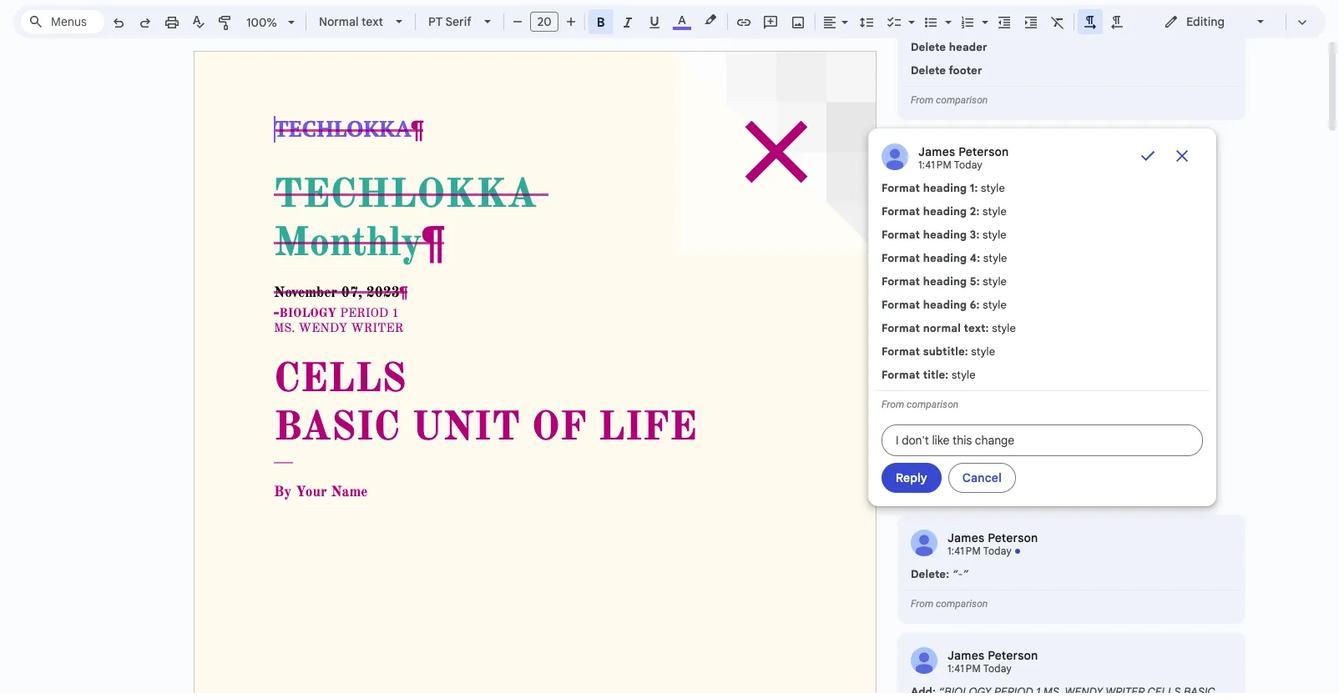 Task type: locate. For each thing, give the bounding box(es) containing it.
1:41 pm
[[918, 159, 952, 171], [948, 545, 981, 558], [948, 663, 981, 675]]

james up " at the right bottom of page
[[948, 531, 985, 546]]

james up the format heading 1: style
[[918, 144, 955, 159]]

james peterson image up delete:
[[911, 530, 938, 557]]

Reply text field
[[882, 425, 1203, 457]]

from comparison down delete footer on the top right of page
[[911, 94, 988, 106]]

heading up format heading 5: style
[[923, 251, 967, 265]]

header
[[949, 40, 987, 54]]

editing
[[1186, 14, 1225, 29]]

style for format heading 5: style
[[983, 275, 1007, 289]]

style right 2:
[[983, 205, 1007, 219]]

i don't like this change
[[896, 433, 1018, 448]]

7 format from the top
[[882, 321, 920, 336]]

1:41 pm today
[[948, 545, 1012, 558]]

1 vertical spatial james peterson image
[[911, 530, 938, 557]]

5 format from the top
[[882, 275, 920, 289]]

2 format from the top
[[882, 205, 920, 219]]

from comparison for james peterson icon to the bottom
[[911, 599, 988, 610]]

1:
[[970, 181, 978, 195]]

pt serif
[[428, 14, 471, 29]]

1 vertical spatial james peterson 1:41 pm today
[[948, 649, 1038, 675]]

delete for delete footer
[[911, 63, 946, 78]]

5 heading from the top
[[923, 275, 967, 289]]

8 format from the top
[[882, 345, 920, 359]]

style right 1:
[[981, 181, 1005, 195]]

mode and view toolbar
[[1151, 5, 1316, 38]]

delete footer
[[911, 63, 982, 78]]

1 vertical spatial peterson
[[988, 531, 1038, 546]]

format left title:
[[882, 368, 920, 382]]

from
[[911, 94, 934, 106], [882, 399, 904, 411], [911, 599, 934, 610]]

1 format from the top
[[882, 181, 920, 195]]

4 format from the top
[[882, 251, 920, 265]]

1 vertical spatial delete
[[911, 63, 946, 78]]

style right '6:' on the top of page
[[983, 298, 1007, 312]]

style right '5:'
[[983, 275, 1007, 289]]

0 vertical spatial james peterson image
[[882, 144, 908, 170]]

peterson for the top james peterson icon
[[959, 144, 1009, 159]]

0 vertical spatial peterson
[[959, 144, 1009, 159]]

heading up format heading 4: style
[[923, 228, 967, 242]]

from comparison down format title: style
[[882, 399, 959, 411]]

from for the top james peterson icon
[[882, 399, 904, 411]]

james peterson 1:41 pm today for james peterson image
[[948, 649, 1038, 675]]

format heading 4: style
[[882, 251, 1007, 265]]

6 heading from the top
[[923, 298, 967, 312]]

format for format heading 3:
[[882, 228, 920, 242]]

heading for 6:
[[923, 298, 967, 312]]

today
[[954, 159, 983, 171], [983, 545, 1012, 558], [983, 663, 1012, 675]]

2 delete from the top
[[911, 63, 946, 78]]

style for format normal text: style
[[992, 321, 1016, 336]]

2 heading from the top
[[923, 205, 967, 219]]

serif
[[445, 14, 471, 29]]

1:41 pm right james peterson image
[[948, 663, 981, 675]]

2:
[[970, 205, 980, 219]]

format
[[882, 181, 920, 195], [882, 205, 920, 219], [882, 228, 920, 242], [882, 251, 920, 265], [882, 275, 920, 289], [882, 298, 920, 312], [882, 321, 920, 336], [882, 345, 920, 359], [882, 368, 920, 382]]

"-
[[952, 568, 963, 582]]

heading up 'format heading 2: style' at the top of the page
[[923, 181, 967, 195]]

comparison down footer
[[936, 94, 988, 106]]

change
[[975, 433, 1015, 448]]

1 heading from the top
[[923, 181, 967, 195]]

2 vertical spatial from
[[911, 599, 934, 610]]

1:41 pm up the format heading 1: style
[[918, 159, 952, 171]]

delete up delete footer on the top right of page
[[911, 40, 946, 54]]

0 vertical spatial today
[[954, 159, 983, 171]]

list containing james peterson
[[868, 0, 1246, 694]]

from up i
[[882, 399, 904, 411]]

reply
[[896, 471, 927, 486]]

format left normal
[[882, 321, 920, 336]]

1:41 pm up " at the right bottom of page
[[948, 545, 981, 558]]

footer
[[949, 63, 982, 78]]

from down delete footer on the top right of page
[[911, 94, 934, 106]]

format for format normal text:
[[882, 321, 920, 336]]

from comparison down '"-'
[[911, 599, 988, 610]]

format up format title: style
[[882, 345, 920, 359]]

reply button
[[882, 463, 942, 493]]

heading down format heading 4: style
[[923, 275, 967, 289]]

james peterson
[[948, 531, 1038, 546]]

comparison down title:
[[907, 399, 959, 411]]

format down format heading 3: style
[[882, 251, 920, 265]]

delete down delete header
[[911, 63, 946, 78]]

heading for 3:
[[923, 228, 967, 242]]

heading
[[923, 181, 967, 195], [923, 205, 967, 219], [923, 228, 967, 242], [923, 251, 967, 265], [923, 275, 967, 289], [923, 298, 967, 312]]

9 format from the top
[[882, 368, 920, 382]]

cancel
[[962, 471, 1002, 486]]

james peterson 1:41 pm today
[[918, 144, 1009, 171], [948, 649, 1038, 675]]

0 vertical spatial from
[[911, 94, 934, 106]]

format up 'format heading 2: style' at the top of the page
[[882, 181, 920, 195]]

heading down format heading 5: style
[[923, 298, 967, 312]]

application
[[0, 0, 1339, 694]]

style right text:
[[992, 321, 1016, 336]]

from down delete:
[[911, 599, 934, 610]]

2 vertical spatial from comparison
[[911, 599, 988, 610]]

subtitle:
[[923, 345, 968, 359]]

james peterson image
[[882, 144, 908, 170], [911, 530, 938, 557]]

3:
[[970, 228, 980, 242]]

format for format title:
[[882, 368, 920, 382]]

4 heading from the top
[[923, 251, 967, 265]]

styles list. normal text selected. option
[[319, 10, 386, 33]]

format heading 1: style
[[882, 181, 1005, 195]]

format down the format heading 1: style
[[882, 205, 920, 219]]

style
[[981, 181, 1005, 195], [983, 205, 1007, 219], [983, 228, 1007, 242], [983, 251, 1007, 265], [983, 275, 1007, 289], [983, 298, 1007, 312], [992, 321, 1016, 336], [971, 345, 995, 359], [952, 368, 976, 382]]

0 vertical spatial delete
[[911, 40, 946, 54]]

checklist menu image
[[904, 11, 915, 17]]

2 vertical spatial peterson
[[988, 649, 1038, 664]]

text
[[362, 14, 383, 29]]

this
[[953, 433, 972, 448]]

delete:
[[911, 568, 949, 582]]

1 vertical spatial james
[[948, 531, 985, 546]]

1 delete from the top
[[911, 40, 946, 54]]

format up the format heading 6: style
[[882, 275, 920, 289]]

0 vertical spatial james
[[918, 144, 955, 159]]

format normal text: style
[[882, 321, 1016, 336]]

james peterson 1:41 pm today for the top james peterson icon
[[918, 144, 1009, 171]]

insert image image
[[789, 10, 808, 33]]

peterson
[[959, 144, 1009, 159], [988, 531, 1038, 546], [988, 649, 1038, 664]]

heading up format heading 3: style
[[923, 205, 967, 219]]

style right 3:
[[983, 228, 1007, 242]]

3 heading from the top
[[923, 228, 967, 242]]

1 vertical spatial from
[[882, 399, 904, 411]]

james peterson 1:41 pm today right james peterson image
[[948, 649, 1038, 675]]

0 horizontal spatial james peterson image
[[882, 144, 908, 170]]

from comparison
[[911, 94, 988, 106], [882, 399, 959, 411], [911, 599, 988, 610]]

delete
[[911, 40, 946, 54], [911, 63, 946, 78]]

style right 4:
[[983, 251, 1007, 265]]

comparison down " at the right bottom of page
[[936, 599, 988, 610]]

comparison
[[936, 94, 988, 106], [907, 399, 959, 411], [936, 599, 988, 610]]

peterson for james peterson image
[[988, 649, 1038, 664]]

0 vertical spatial james peterson 1:41 pm today
[[918, 144, 1009, 171]]

format down 'format heading 2: style' at the top of the page
[[882, 228, 920, 242]]

1 vertical spatial from comparison
[[882, 399, 959, 411]]

james peterson image up the format heading 1: style
[[882, 144, 908, 170]]

application containing normal text
[[0, 0, 1339, 694]]

james right james peterson image
[[948, 649, 985, 664]]

format down format heading 5: style
[[882, 298, 920, 312]]

james
[[918, 144, 955, 159], [948, 531, 985, 546], [948, 649, 985, 664]]

2 vertical spatial comparison
[[936, 599, 988, 610]]

6 format from the top
[[882, 298, 920, 312]]

james peterson 1:41 pm today up 1:
[[918, 144, 1009, 171]]

list
[[868, 0, 1246, 694]]

1 horizontal spatial james peterson image
[[911, 530, 938, 557]]

pt
[[428, 14, 443, 29]]

normal
[[923, 321, 961, 336]]

3 format from the top
[[882, 228, 920, 242]]

Menus field
[[21, 10, 104, 33]]



Task type: vqa. For each thing, say whether or not it's contained in the screenshot.
3: heading
yes



Task type: describe. For each thing, give the bounding box(es) containing it.
don't
[[902, 433, 929, 448]]

text color image
[[673, 10, 691, 30]]

"
[[963, 568, 969, 582]]

format heading 2: style
[[882, 205, 1007, 219]]

delete for delete header
[[911, 40, 946, 54]]

cancel button
[[948, 463, 1016, 493]]

james peterson image
[[911, 648, 938, 675]]

title:
[[923, 368, 949, 382]]

font list. pt serif selected. option
[[428, 10, 474, 33]]

main toolbar
[[104, 0, 1130, 425]]

style right title:
[[952, 368, 976, 382]]

format for format heading 5:
[[882, 275, 920, 289]]

heading for 4:
[[923, 251, 967, 265]]

format for format subtitle:
[[882, 345, 920, 359]]

delete: "-"
[[911, 568, 969, 582]]

format heading 5: style
[[882, 275, 1007, 289]]

2 vertical spatial today
[[983, 663, 1012, 675]]

style for format heading 1: style
[[981, 181, 1005, 195]]

heading for 5:
[[923, 275, 967, 289]]

bulleted list menu image
[[941, 11, 952, 17]]

like
[[932, 433, 950, 448]]

format title: style
[[882, 368, 976, 382]]

line & paragraph spacing image
[[857, 10, 876, 33]]

Zoom text field
[[242, 11, 282, 34]]

style down text:
[[971, 345, 995, 359]]

heading for 2:
[[923, 205, 967, 219]]

format for format heading 1:
[[882, 181, 920, 195]]

format for format heading 4:
[[882, 251, 920, 265]]

5:
[[970, 275, 980, 289]]

Font size field
[[530, 12, 565, 33]]

numbered list menu image
[[978, 11, 988, 17]]

normal text
[[319, 14, 383, 29]]

i
[[896, 433, 899, 448]]

Zoom field
[[240, 10, 302, 35]]

style for format heading 2: style
[[983, 205, 1007, 219]]

style for format heading 6: style
[[983, 298, 1007, 312]]

normal
[[319, 14, 359, 29]]

format heading 3: style
[[882, 228, 1007, 242]]

0 vertical spatial from comparison
[[911, 94, 988, 106]]

delete header
[[911, 40, 987, 54]]

2 vertical spatial james
[[948, 649, 985, 664]]

Font size text field
[[531, 12, 558, 32]]

from for james peterson icon to the bottom
[[911, 599, 934, 610]]

format for format heading 6:
[[882, 298, 920, 312]]

format for format heading 2:
[[882, 205, 920, 219]]

2 vertical spatial 1:41 pm
[[948, 663, 981, 675]]

format heading 6: style
[[882, 298, 1007, 312]]

0 vertical spatial comparison
[[936, 94, 988, 106]]

style for format heading 4: style
[[983, 251, 1007, 265]]

highlight color image
[[701, 10, 720, 30]]

1 vertical spatial comparison
[[907, 399, 959, 411]]

heading for 1:
[[923, 181, 967, 195]]

text:
[[964, 321, 989, 336]]

style for format heading 3: style
[[983, 228, 1007, 242]]

1 vertical spatial 1:41 pm
[[948, 545, 981, 558]]

format subtitle: style
[[882, 345, 995, 359]]

4:
[[970, 251, 980, 265]]

from comparison for the top james peterson icon
[[882, 399, 959, 411]]

editing button
[[1152, 9, 1278, 34]]

0 vertical spatial 1:41 pm
[[918, 159, 952, 171]]

6:
[[970, 298, 980, 312]]

1 vertical spatial today
[[983, 545, 1012, 558]]



